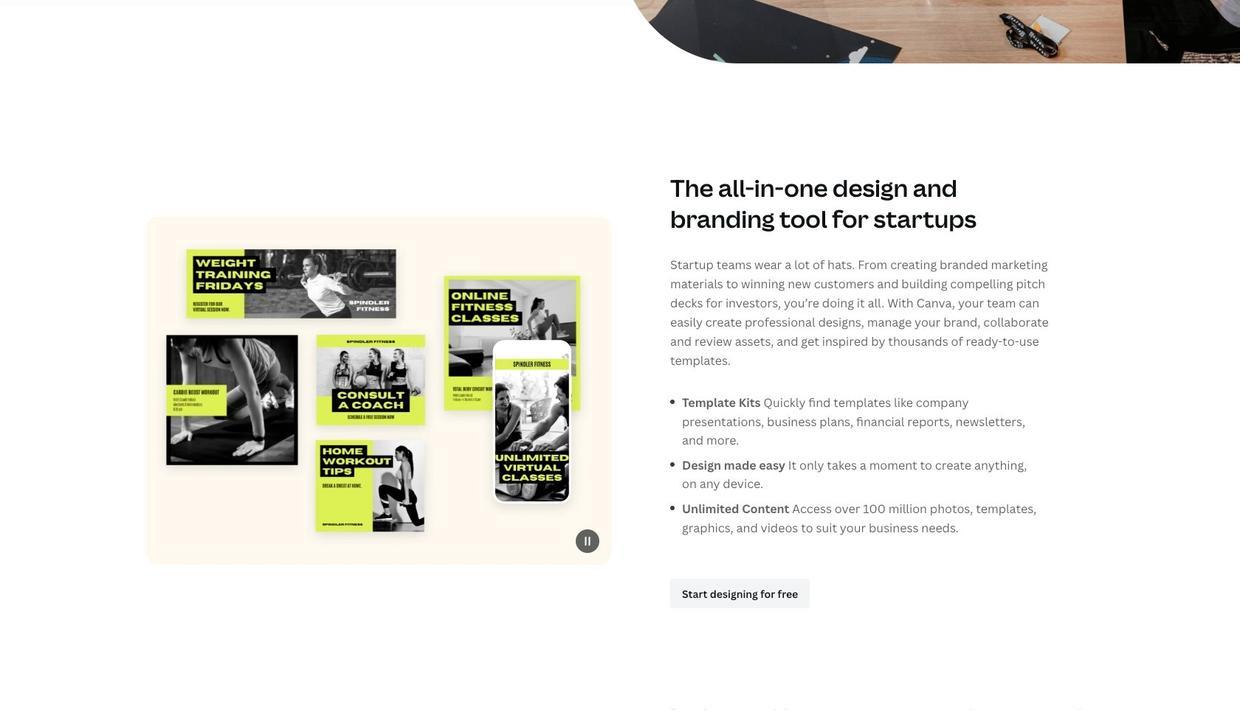 Task type: describe. For each thing, give the bounding box(es) containing it.
spacenow enterprise and pro t shirts print 009 1.ad224d04 image
[[620, 0, 1240, 63]]



Task type: vqa. For each thing, say whether or not it's contained in the screenshot.
the top the the
no



